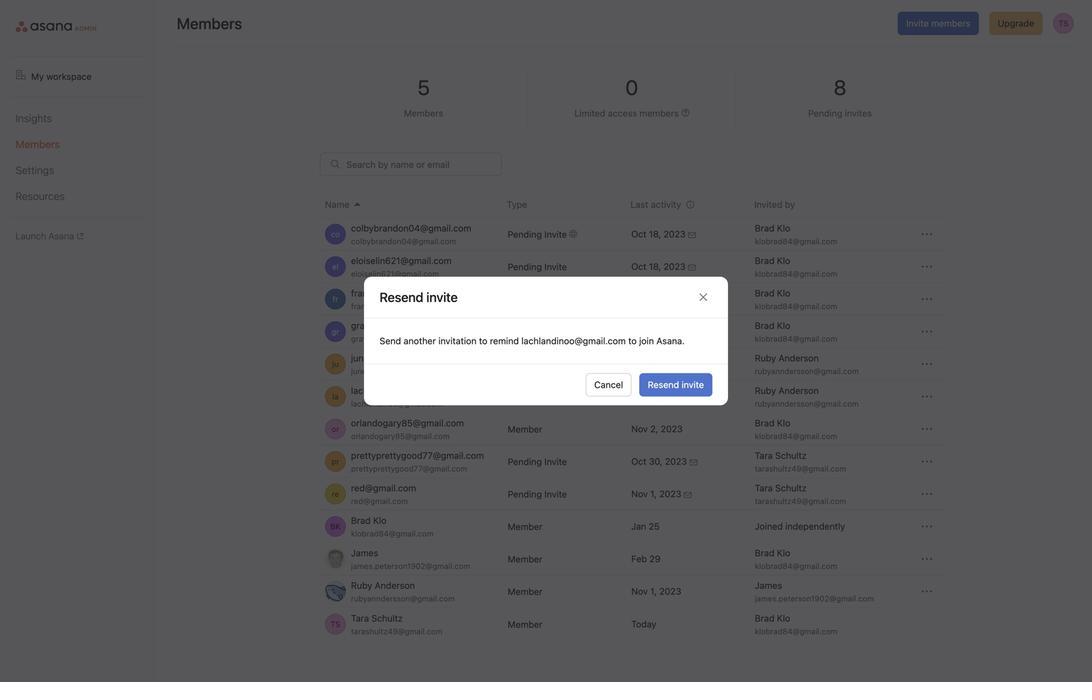 Task type: describe. For each thing, give the bounding box(es) containing it.
tara schultz tarashultz49@gmail.com for nov 1, 2023
[[755, 483, 847, 506]]

1 eloiselin621@gmail.com from the top
[[351, 256, 452, 266]]

nov for lachlandinoo@gmail.com
[[632, 392, 648, 402]]

brad klo klobrad84@gmail.com for james.peterson1902@gmail.com
[[755, 548, 838, 571]]

resend
[[648, 380, 679, 391]]

feb 29
[[632, 554, 661, 565]]

3 18, from the top
[[649, 326, 661, 337]]

klo for schultz
[[777, 614, 791, 624]]

2023 for red@gmail.com
[[660, 489, 682, 500]]

invite members
[[907, 18, 971, 29]]

klo for james.peterson1902@gmail.com
[[777, 548, 791, 559]]

brad for schultz
[[755, 614, 775, 624]]

lachlandinoo@gmail.com inside lachlandinoo@gmail.com lachlandinoo@gmail.com
[[351, 400, 443, 409]]

members inside button
[[932, 18, 971, 29]]

tarashultz49@gmail.com for nov 1, 2023
[[755, 497, 847, 506]]

schultz for nov 1, 2023
[[776, 483, 807, 494]]

independently
[[786, 522, 846, 532]]

joined
[[755, 522, 783, 532]]

bk
[[330, 523, 341, 532]]

tara schultz tarashultz49@gmail.com for oct 30, 2023
[[755, 451, 847, 474]]

lachlandinoo@gmail.com inside resend invite dialog
[[522, 336, 626, 347]]

klobrad84@gmail.com for orlandogary85@gmail.com
[[755, 432, 838, 441]]

1 vertical spatial members
[[404, 108, 443, 119]]

resend invite button
[[640, 374, 713, 397]]

asana.
[[657, 336, 685, 347]]

2 vertical spatial ruby
[[351, 581, 372, 592]]

invite for graysonfields84@gmail.com
[[545, 327, 567, 337]]

insights link
[[16, 111, 140, 126]]

klobrad84@gmail.com for james.peterson1902@gmail.com
[[755, 562, 838, 571]]

0
[[626, 75, 639, 100]]

pending for eloiselin621@gmail.com
[[508, 262, 542, 272]]

asana
[[49, 231, 74, 242]]

1 horizontal spatial members
[[177, 14, 242, 33]]

upgrade button
[[990, 12, 1043, 35]]

ruby anderson rubyanndersson@gmail.com for lachlandinoo@gmail.com
[[755, 386, 859, 409]]

ra
[[330, 588, 341, 597]]

1 orlandogary85@gmail.com from the top
[[351, 418, 464, 429]]

invite for eloiselin621@gmail.com
[[545, 262, 567, 272]]

2 vertical spatial ruby anderson rubyanndersson@gmail.com
[[351, 581, 455, 604]]

brad klo klobrad84@gmail.com for eloiselin621@gmail.com
[[755, 256, 838, 279]]

invite
[[682, 380, 704, 391]]

1 colbybrandon04@gmail.com from the top
[[351, 223, 472, 234]]

today
[[632, 619, 657, 630]]

klo for eloiselin621@gmail.com
[[777, 256, 791, 266]]

oct 18, 2023 for colbybrandon04@gmail.com
[[632, 229, 686, 240]]

2023 for colbybrandon04@gmail.com
[[664, 229, 686, 240]]

type
[[507, 199, 528, 210]]

nov 1, 2023 for lachlandinoo@gmail.com
[[632, 392, 682, 402]]

0 horizontal spatial james.peterson1902@gmail.com
[[351, 562, 470, 571]]

last activity
[[631, 199, 682, 210]]

cancel button
[[586, 374, 632, 397]]

brad klo klobrad84@gmail.com for schultz
[[755, 614, 838, 637]]

lachlandinoo@gmail.com lachlandinoo@gmail.com
[[351, 386, 456, 409]]

remind
[[490, 336, 519, 347]]

brad for graysonfields84@gmail.com
[[755, 321, 775, 331]]

workspace
[[46, 71, 92, 82]]

settings link
[[16, 163, 140, 178]]

3 nov from the top
[[632, 424, 648, 435]]

5 nov from the top
[[632, 587, 648, 597]]

upgrade
[[998, 18, 1035, 29]]

1 prettyprettygood77@gmail.com from the top
[[351, 451, 484, 461]]

activity
[[651, 199, 682, 210]]

30,
[[649, 457, 663, 467]]

1 horizontal spatial james.peterson1902@gmail.com
[[755, 595, 874, 604]]

resources link
[[16, 189, 140, 204]]

frankbrownnn104@gmail.com frankbrownnn104@gmail.com
[[351, 288, 476, 311]]

settings
[[16, 164, 54, 177]]

el
[[332, 262, 339, 272]]

invite for colbybrandon04@gmail.com
[[545, 229, 567, 240]]

1 vertical spatial james
[[755, 581, 783, 592]]

limited access members
[[575, 108, 679, 119]]

colbybrandon04@gmail.com inside 'colbybrandon04@gmail.com colbybrandon04@gmail.com'
[[351, 237, 456, 246]]

members inside members link
[[16, 138, 60, 151]]

red@gmail.com red@gmail.com
[[351, 483, 416, 506]]

1 horizontal spatial ts
[[1059, 19, 1069, 28]]

prettyprettygood77@gmail.com inside prettyprettygood77@gmail.com prettyprettygood77@gmail.com
[[351, 465, 468, 474]]

graysonfields84@gmail.com graysonfields84@gmail.com
[[351, 321, 470, 344]]

junececi7@gmail.com inside junececi7@gmail.com junececi7@gmail.com
[[351, 367, 431, 376]]

red@gmail.com inside red@gmail.com red@gmail.com
[[351, 497, 408, 506]]

invite inside button
[[907, 18, 929, 29]]

klobrad84@gmail.com for schultz
[[755, 628, 838, 637]]

close this dialog image
[[698, 292, 709, 303]]

last
[[631, 199, 649, 210]]

joined independently
[[755, 522, 846, 532]]

tara for oct 30, 2023
[[755, 451, 773, 461]]

anderson for junececi7@gmail.com
[[779, 353, 819, 364]]

1 to from the left
[[479, 336, 488, 347]]

pending invite for colbybrandon04@gmail.com
[[508, 229, 567, 240]]

member for orlandogary85@gmail.com
[[508, 424, 543, 435]]

brad for colbybrandon04@gmail.com
[[755, 223, 775, 234]]

nov for junececi7@gmail.com
[[632, 359, 648, 370]]

8
[[834, 75, 847, 100]]

1 frankbrownnn104@gmail.com from the top
[[351, 288, 476, 299]]

name button
[[325, 198, 507, 212]]

jan
[[632, 522, 647, 532]]

by
[[785, 199, 795, 210]]

brad klo klobrad84@gmail.com for orlandogary85@gmail.com
[[755, 418, 838, 441]]

eloiselin621@gmail.com eloiselin621@gmail.com
[[351, 256, 452, 279]]

1 graysonfields84@gmail.com from the top
[[351, 321, 470, 331]]

colbybrandon04@gmail.com colbybrandon04@gmail.com
[[351, 223, 472, 246]]

junececi7@gmail.com junececi7@gmail.com
[[351, 353, 442, 376]]

klobrad84@gmail.com for colbybrandon04@gmail.com
[[755, 237, 838, 246]]

co
[[331, 230, 340, 239]]

3 oct from the top
[[632, 326, 647, 337]]

pending invite for graysonfields84@gmail.com
[[508, 327, 567, 337]]

la
[[332, 392, 339, 402]]

1 vertical spatial lachlandinoo@gmail.com
[[351, 386, 456, 396]]



Task type: vqa. For each thing, say whether or not it's contained in the screenshot.


Task type: locate. For each thing, give the bounding box(es) containing it.
1,
[[651, 359, 657, 370], [651, 392, 657, 402], [651, 489, 657, 500], [651, 587, 657, 597]]

18, for eloiselin621@gmail.com
[[649, 261, 661, 272]]

red@gmail.com right re
[[351, 497, 408, 506]]

invite for junececi7@gmail.com
[[545, 359, 567, 370]]

0 vertical spatial members
[[177, 14, 242, 33]]

1 vertical spatial schultz
[[776, 483, 807, 494]]

0 vertical spatial prettyprettygood77@gmail.com
[[351, 451, 484, 461]]

brad klo klobrad84@gmail.com
[[755, 223, 838, 246], [755, 256, 838, 279], [755, 288, 838, 311], [755, 321, 838, 344], [755, 418, 838, 441], [351, 516, 434, 539], [755, 548, 838, 571], [755, 614, 838, 637]]

0 vertical spatial junececi7@gmail.com
[[351, 353, 442, 364]]

prettyprettygood77@gmail.com prettyprettygood77@gmail.com
[[351, 451, 484, 474]]

invitation
[[439, 336, 477, 347]]

ts down ra
[[331, 620, 341, 630]]

4 member from the top
[[508, 587, 543, 598]]

2023 for junececi7@gmail.com
[[660, 359, 682, 370]]

another
[[404, 336, 436, 347]]

schultz for oct 30, 2023
[[776, 451, 807, 461]]

members link
[[16, 137, 140, 152]]

launch asana link
[[16, 231, 140, 242]]

0 vertical spatial graysonfields84@gmail.com
[[351, 321, 470, 331]]

anderson
[[779, 353, 819, 364], [779, 386, 819, 396], [375, 581, 415, 592]]

red@gmail.com
[[351, 483, 416, 494], [351, 497, 408, 506]]

launch
[[16, 231, 46, 242]]

0 vertical spatial james.peterson1902@gmail.com
[[351, 562, 470, 571]]

graysonfields84@gmail.com up junececi7@gmail.com junececi7@gmail.com
[[351, 335, 455, 344]]

2 oct 18, 2023 from the top
[[632, 261, 686, 272]]

lachlandinoo@gmail.com up cancel
[[522, 336, 626, 347]]

2 junececi7@gmail.com from the top
[[351, 367, 431, 376]]

0 vertical spatial oct 18, 2023
[[632, 229, 686, 240]]

3 nov 1, 2023 from the top
[[632, 489, 682, 500]]

1 horizontal spatial james
[[755, 581, 783, 592]]

invite members button
[[898, 12, 979, 35]]

klobrad84@gmail.com for graysonfields84@gmail.com
[[755, 335, 838, 344]]

klo for graysonfields84@gmail.com
[[777, 321, 791, 331]]

0 vertical spatial colbybrandon04@gmail.com
[[351, 223, 472, 234]]

2 vertical spatial lachlandinoo@gmail.com
[[351, 400, 443, 409]]

2 pending invite from the top
[[508, 262, 567, 272]]

2 vertical spatial anderson
[[375, 581, 415, 592]]

rubyanndersson@gmail.com for lachlandinoo@gmail.com
[[755, 400, 859, 409]]

tara
[[755, 451, 773, 461], [755, 483, 773, 494], [351, 614, 369, 624]]

oct 30, 2023
[[632, 457, 687, 467]]

1 vertical spatial 18,
[[649, 261, 661, 272]]

klo
[[777, 223, 791, 234], [777, 256, 791, 266], [777, 288, 791, 299], [777, 321, 791, 331], [777, 418, 791, 429], [373, 516, 387, 526], [777, 548, 791, 559], [777, 614, 791, 624]]

18,
[[649, 229, 661, 240], [649, 261, 661, 272], [649, 326, 661, 337]]

nov 1, 2023 down 30,
[[632, 489, 682, 500]]

frankbrownnn104@gmail.com
[[351, 288, 476, 299], [351, 302, 460, 311]]

1 vertical spatial prettyprettygood77@gmail.com
[[351, 465, 468, 474]]

orlandogary85@gmail.com orlandogary85@gmail.com
[[351, 418, 464, 441]]

0 vertical spatial tarashultz49@gmail.com
[[755, 465, 847, 474]]

1 vertical spatial ruby anderson rubyanndersson@gmail.com
[[755, 386, 859, 409]]

orlandogary85@gmail.com down lachlandinoo@gmail.com lachlandinoo@gmail.com
[[351, 418, 464, 429]]

4 oct from the top
[[632, 457, 647, 467]]

5 pending invite from the top
[[508, 457, 567, 467]]

ruby for lachlandinoo@gmail.com
[[755, 386, 776, 396]]

2 orlandogary85@gmail.com from the top
[[351, 432, 450, 441]]

nov left 2,
[[632, 424, 648, 435]]

1 vertical spatial red@gmail.com
[[351, 497, 408, 506]]

2 vertical spatial tarashultz49@gmail.com
[[351, 628, 443, 637]]

25
[[649, 522, 660, 532]]

0 horizontal spatial ts
[[331, 620, 341, 630]]

2 18, from the top
[[649, 261, 661, 272]]

1 vertical spatial junececi7@gmail.com
[[351, 367, 431, 376]]

invites
[[845, 108, 872, 119]]

2 graysonfields84@gmail.com from the top
[[351, 335, 455, 344]]

gr
[[332, 327, 339, 337]]

1 vertical spatial tara schultz tarashultz49@gmail.com
[[755, 483, 847, 506]]

3 1, from the top
[[651, 489, 657, 500]]

last activity column description image
[[687, 201, 695, 209]]

brad for orlandogary85@gmail.com
[[755, 418, 775, 429]]

junececi7@gmail.com down send
[[351, 353, 442, 364]]

0 vertical spatial members
[[932, 18, 971, 29]]

0 vertical spatial schultz
[[776, 451, 807, 461]]

2 horizontal spatial members
[[404, 108, 443, 119]]

ruby anderson rubyanndersson@gmail.com for junececi7@gmail.com
[[755, 353, 859, 376]]

2 oct from the top
[[632, 261, 647, 272]]

nov for red@gmail.com
[[632, 489, 648, 500]]

klobrad84@gmail.com for eloiselin621@gmail.com
[[755, 270, 838, 279]]

to left the join
[[629, 336, 637, 347]]

2 1, from the top
[[651, 392, 657, 402]]

Search by name or email text field
[[320, 153, 502, 176]]

send
[[380, 336, 401, 347]]

0 horizontal spatial james
[[351, 548, 379, 559]]

resend invite dialog
[[364, 277, 728, 406]]

3 pending invite from the top
[[508, 327, 567, 337]]

junececi7@gmail.com up lachlandinoo@gmail.com lachlandinoo@gmail.com
[[351, 367, 431, 376]]

0 horizontal spatial members
[[640, 108, 679, 119]]

colbybrandon04@gmail.com down name button
[[351, 223, 472, 234]]

brad for james.peterson1902@gmail.com
[[755, 548, 775, 559]]

2 vertical spatial 18,
[[649, 326, 661, 337]]

nov down resend at the bottom right of the page
[[632, 392, 648, 402]]

1 horizontal spatial members
[[932, 18, 971, 29]]

resend invite
[[380, 290, 458, 305]]

pending for colbybrandon04@gmail.com
[[508, 229, 542, 240]]

1 vertical spatial ts
[[331, 620, 341, 630]]

brad klo klobrad84@gmail.com for colbybrandon04@gmail.com
[[755, 223, 838, 246]]

2023
[[664, 229, 686, 240], [664, 261, 686, 272], [664, 326, 686, 337], [660, 359, 682, 370], [660, 392, 682, 402], [661, 424, 683, 435], [665, 457, 687, 467], [660, 489, 682, 500], [660, 587, 682, 597]]

member for james.peterson1902@gmail.com
[[508, 554, 543, 565]]

1, down resend at the bottom right of the page
[[651, 392, 657, 402]]

1 vertical spatial graysonfields84@gmail.com
[[351, 335, 455, 344]]

0 vertical spatial james
[[351, 548, 379, 559]]

4 1, from the top
[[651, 587, 657, 597]]

2 nov from the top
[[632, 392, 648, 402]]

1 18, from the top
[[649, 229, 661, 240]]

1 vertical spatial orlandogary85@gmail.com
[[351, 432, 450, 441]]

nov 1, 2023 for junececi7@gmail.com
[[632, 359, 682, 370]]

graysonfields84@gmail.com up another
[[351, 321, 470, 331]]

send another invitation to remind lachlandinoo@gmail.com to join asana.
[[380, 336, 685, 347]]

to left remind
[[479, 336, 488, 347]]

eloiselin621@gmail.com inside eloiselin621@gmail.com eloiselin621@gmail.com
[[351, 270, 439, 279]]

james down joined
[[755, 581, 783, 592]]

1 vertical spatial rubyanndersson@gmail.com
[[755, 400, 859, 409]]

2 vertical spatial schultz
[[372, 614, 403, 624]]

brad klo klobrad84@gmail.com for graysonfields84@gmail.com
[[755, 321, 838, 344]]

ruby
[[755, 353, 776, 364], [755, 386, 776, 396], [351, 581, 372, 592]]

2 member from the top
[[508, 522, 543, 532]]

orlandogary85@gmail.com
[[351, 418, 464, 429], [351, 432, 450, 441]]

2023 for lachlandinoo@gmail.com
[[660, 392, 682, 402]]

oct
[[632, 229, 647, 240], [632, 261, 647, 272], [632, 326, 647, 337], [632, 457, 647, 467]]

insights
[[16, 112, 52, 125]]

0 vertical spatial ruby
[[755, 353, 776, 364]]

2,
[[651, 424, 659, 435]]

brad
[[755, 223, 775, 234], [755, 256, 775, 266], [755, 288, 775, 299], [755, 321, 775, 331], [755, 418, 775, 429], [351, 516, 371, 526], [755, 548, 775, 559], [755, 614, 775, 624]]

4 pending invite from the top
[[508, 359, 567, 370]]

james right ja on the left of page
[[351, 548, 379, 559]]

eloiselin621@gmail.com
[[351, 256, 452, 266], [351, 270, 439, 279]]

limited
[[575, 108, 606, 119]]

prettyprettygood77@gmail.com down orlandogary85@gmail.com orlandogary85@gmail.com
[[351, 451, 484, 461]]

pending
[[809, 108, 843, 119], [508, 229, 542, 240], [508, 262, 542, 272], [508, 327, 542, 337], [508, 359, 542, 370], [508, 457, 542, 467], [508, 489, 542, 500]]

2 prettyprettygood77@gmail.com from the top
[[351, 465, 468, 474]]

colbybrandon04@gmail.com
[[351, 223, 472, 234], [351, 237, 456, 246]]

oct for prettyprettygood77@gmail.com
[[632, 457, 647, 467]]

1 vertical spatial tarashultz49@gmail.com
[[755, 497, 847, 506]]

2023 for eloiselin621@gmail.com
[[664, 261, 686, 272]]

klo for orlandogary85@gmail.com
[[777, 418, 791, 429]]

1, down '29'
[[651, 587, 657, 597]]

18, for colbybrandon04@gmail.com
[[649, 229, 661, 240]]

red@gmail.com down prettyprettygood77@gmail.com prettyprettygood77@gmail.com
[[351, 483, 416, 494]]

2 colbybrandon04@gmail.com from the top
[[351, 237, 456, 246]]

3 oct 18, 2023 from the top
[[632, 326, 686, 337]]

tarashultz49@gmail.com for oct 30, 2023
[[755, 465, 847, 474]]

resources
[[16, 190, 65, 203]]

1 vertical spatial eloiselin621@gmail.com
[[351, 270, 439, 279]]

0 vertical spatial ts
[[1059, 19, 1069, 28]]

0 vertical spatial tara
[[755, 451, 773, 461]]

0 vertical spatial lachlandinoo@gmail.com
[[522, 336, 626, 347]]

1 vertical spatial frankbrownnn104@gmail.com
[[351, 302, 460, 311]]

1 pending invite from the top
[[508, 229, 567, 240]]

1 oct from the top
[[632, 229, 647, 240]]

1 vertical spatial james.peterson1902@gmail.com
[[755, 595, 874, 604]]

ja
[[331, 555, 340, 564]]

1 member from the top
[[508, 424, 543, 435]]

member for schultz
[[508, 620, 543, 630]]

2 vertical spatial rubyanndersson@gmail.com
[[351, 595, 455, 604]]

1, for junececi7@gmail.com
[[651, 359, 657, 370]]

lachlandinoo@gmail.com
[[522, 336, 626, 347], [351, 386, 456, 396], [351, 400, 443, 409]]

lachlandinoo@gmail.com down junececi7@gmail.com junececi7@gmail.com
[[351, 386, 456, 396]]

member for klo
[[508, 522, 543, 532]]

0 vertical spatial ruby anderson rubyanndersson@gmail.com
[[755, 353, 859, 376]]

brad for eloiselin621@gmail.com
[[755, 256, 775, 266]]

0 vertical spatial tara schultz tarashultz49@gmail.com
[[755, 451, 847, 474]]

tara for nov 1, 2023
[[755, 483, 773, 494]]

2 vertical spatial tara
[[351, 614, 369, 624]]

1, up resend at the bottom right of the page
[[651, 359, 657, 370]]

pending for junececi7@gmail.com
[[508, 359, 542, 370]]

fr
[[333, 295, 338, 304]]

0 vertical spatial eloiselin621@gmail.com
[[351, 256, 452, 266]]

1 red@gmail.com from the top
[[351, 483, 416, 494]]

0 vertical spatial rubyanndersson@gmail.com
[[755, 367, 859, 376]]

oct for colbybrandon04@gmail.com
[[632, 229, 647, 240]]

invited by
[[755, 199, 795, 210]]

klo for colbybrandon04@gmail.com
[[777, 223, 791, 234]]

member
[[508, 424, 543, 435], [508, 522, 543, 532], [508, 554, 543, 565], [508, 587, 543, 598], [508, 620, 543, 630]]

invited
[[755, 199, 783, 210]]

1 vertical spatial james james.peterson1902@gmail.com
[[755, 581, 874, 604]]

ju
[[332, 360, 339, 369]]

2 vertical spatial members
[[16, 138, 60, 151]]

1 horizontal spatial james james.peterson1902@gmail.com
[[755, 581, 874, 604]]

2 vertical spatial oct 18, 2023
[[632, 326, 686, 337]]

1 junececi7@gmail.com from the top
[[351, 353, 442, 364]]

1 nov from the top
[[632, 359, 648, 370]]

1 vertical spatial members
[[640, 108, 679, 119]]

1 horizontal spatial to
[[629, 336, 637, 347]]

29
[[650, 554, 661, 565]]

pending for graysonfields84@gmail.com
[[508, 327, 542, 337]]

pending invite for red@gmail.com
[[508, 489, 567, 500]]

james.peterson1902@gmail.com
[[351, 562, 470, 571], [755, 595, 874, 604]]

nov 2, 2023
[[632, 424, 683, 435]]

launch asana
[[16, 231, 74, 242]]

invite for red@gmail.com
[[545, 489, 567, 500]]

2023 for prettyprettygood77@gmail.com
[[665, 457, 687, 467]]

my
[[31, 71, 44, 82]]

1 vertical spatial colbybrandon04@gmail.com
[[351, 237, 456, 246]]

1 nov 1, 2023 from the top
[[632, 359, 682, 370]]

colbybrandon04@gmail.com up eloiselin621@gmail.com eloiselin621@gmail.com
[[351, 237, 456, 246]]

eloiselin621@gmail.com down 'colbybrandon04@gmail.com colbybrandon04@gmail.com'
[[351, 256, 452, 266]]

feb
[[632, 554, 647, 565]]

0 horizontal spatial to
[[479, 336, 488, 347]]

nov 1, 2023 up resend at the bottom right of the page
[[632, 359, 682, 370]]

pending for red@gmail.com
[[508, 489, 542, 500]]

orlandogary85@gmail.com inside orlandogary85@gmail.com orlandogary85@gmail.com
[[351, 432, 450, 441]]

1 vertical spatial ruby
[[755, 386, 776, 396]]

pending invites
[[809, 108, 872, 119]]

1 vertical spatial tara
[[755, 483, 773, 494]]

anderson for lachlandinoo@gmail.com
[[779, 386, 819, 396]]

invite for prettyprettygood77@gmail.com
[[545, 457, 567, 467]]

klobrad84@gmail.com
[[755, 237, 838, 246], [755, 270, 838, 279], [755, 302, 838, 311], [755, 335, 838, 344], [755, 432, 838, 441], [351, 530, 434, 539], [755, 562, 838, 571], [755, 628, 838, 637]]

my workspace
[[31, 71, 92, 82]]

to
[[479, 336, 488, 347], [629, 336, 637, 347]]

0 vertical spatial james james.peterson1902@gmail.com
[[351, 548, 470, 571]]

invite
[[907, 18, 929, 29], [545, 229, 567, 240], [545, 262, 567, 272], [545, 327, 567, 337], [545, 359, 567, 370], [545, 457, 567, 467], [545, 489, 567, 500]]

2 eloiselin621@gmail.com from the top
[[351, 270, 439, 279]]

re
[[332, 490, 339, 499]]

2 to from the left
[[629, 336, 637, 347]]

4 nov from the top
[[632, 489, 648, 500]]

0 horizontal spatial members
[[16, 138, 60, 151]]

rubyanndersson@gmail.com for junececi7@gmail.com
[[755, 367, 859, 376]]

orlandogary85@gmail.com up prettyprettygood77@gmail.com prettyprettygood77@gmail.com
[[351, 432, 450, 441]]

0 vertical spatial 18,
[[649, 229, 661, 240]]

pending invite for prettyprettygood77@gmail.com
[[508, 457, 567, 467]]

nov down feb
[[632, 587, 648, 597]]

lachlandinoo@gmail.com up orlandogary85@gmail.com orlandogary85@gmail.com
[[351, 400, 443, 409]]

rubyanndersson@gmail.com
[[755, 367, 859, 376], [755, 400, 859, 409], [351, 595, 455, 604]]

2 vertical spatial tara schultz tarashultz49@gmail.com
[[351, 614, 443, 637]]

name
[[325, 199, 350, 210]]

eloiselin621@gmail.com up frankbrownnn104@gmail.com frankbrownnn104@gmail.com
[[351, 270, 439, 279]]

access
[[608, 108, 637, 119]]

or
[[332, 425, 339, 434]]

prettyprettygood77@gmail.com up red@gmail.com red@gmail.com
[[351, 465, 468, 474]]

oct 18, 2023
[[632, 229, 686, 240], [632, 261, 686, 272], [632, 326, 686, 337]]

nov 1, 2023 for red@gmail.com
[[632, 489, 682, 500]]

members
[[177, 14, 242, 33], [404, 108, 443, 119], [16, 138, 60, 151]]

frankbrownnn104@gmail.com up graysonfields84@gmail.com graysonfields84@gmail.com
[[351, 302, 460, 311]]

oct for eloiselin621@gmail.com
[[632, 261, 647, 272]]

1 vertical spatial oct 18, 2023
[[632, 261, 686, 272]]

5
[[418, 75, 430, 100]]

oct 18, 2023 for eloiselin621@gmail.com
[[632, 261, 686, 272]]

2 frankbrownnn104@gmail.com from the top
[[351, 302, 460, 311]]

1, for red@gmail.com
[[651, 489, 657, 500]]

frankbrownnn104@gmail.com down eloiselin621@gmail.com eloiselin621@gmail.com
[[351, 288, 476, 299]]

prettyprettygood77@gmail.com
[[351, 451, 484, 461], [351, 465, 468, 474]]

james
[[351, 548, 379, 559], [755, 581, 783, 592]]

1 oct 18, 2023 from the top
[[632, 229, 686, 240]]

nov up jan at the bottom of page
[[632, 489, 648, 500]]

graysonfields84@gmail.com inside graysonfields84@gmail.com graysonfields84@gmail.com
[[351, 335, 455, 344]]

5 member from the top
[[508, 620, 543, 630]]

4 nov 1, 2023 from the top
[[632, 587, 682, 597]]

pending for prettyprettygood77@gmail.com
[[508, 457, 542, 467]]

jan 25
[[632, 522, 660, 532]]

ruby for junececi7@gmail.com
[[755, 353, 776, 364]]

james james.peterson1902@gmail.com
[[351, 548, 470, 571], [755, 581, 874, 604]]

nov 1, 2023 down resend at the bottom right of the page
[[632, 392, 682, 402]]

last activity button
[[631, 198, 752, 212]]

pending invite for junececi7@gmail.com
[[508, 359, 567, 370]]

0 vertical spatial orlandogary85@gmail.com
[[351, 418, 464, 429]]

ts right the upgrade button
[[1059, 19, 1069, 28]]

pending invite for eloiselin621@gmail.com
[[508, 262, 567, 272]]

join
[[639, 336, 654, 347]]

0 vertical spatial anderson
[[779, 353, 819, 364]]

2 nov 1, 2023 from the top
[[632, 392, 682, 402]]

3 member from the top
[[508, 554, 543, 565]]

nov 1, 2023 down '29'
[[632, 587, 682, 597]]

nov 1, 2023
[[632, 359, 682, 370], [632, 392, 682, 402], [632, 489, 682, 500], [632, 587, 682, 597]]

0 vertical spatial frankbrownnn104@gmail.com
[[351, 288, 476, 299]]

nov down the join
[[632, 359, 648, 370]]

frankbrownnn104@gmail.com inside frankbrownnn104@gmail.com frankbrownnn104@gmail.com
[[351, 302, 460, 311]]

tara schultz tarashultz49@gmail.com
[[755, 451, 847, 474], [755, 483, 847, 506], [351, 614, 443, 637]]

ts
[[1059, 19, 1069, 28], [331, 620, 341, 630]]

resend invite
[[648, 380, 704, 391]]

2 red@gmail.com from the top
[[351, 497, 408, 506]]

pr
[[332, 458, 339, 467]]

1 vertical spatial anderson
[[779, 386, 819, 396]]

0 vertical spatial red@gmail.com
[[351, 483, 416, 494]]

0 horizontal spatial james james.peterson1902@gmail.com
[[351, 548, 470, 571]]

1, up the 25
[[651, 489, 657, 500]]

cancel
[[595, 380, 623, 391]]

1 1, from the top
[[651, 359, 657, 370]]

6 pending invite from the top
[[508, 489, 567, 500]]

1, for lachlandinoo@gmail.com
[[651, 392, 657, 402]]

member for anderson
[[508, 587, 543, 598]]



